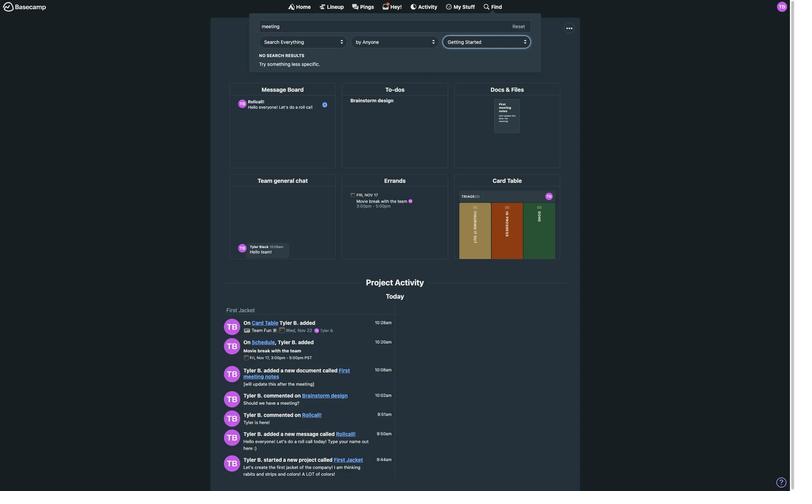 Task type: vqa. For each thing, say whether or not it's contained in the screenshot.


Task type: describe. For each thing, give the bounding box(es) containing it.
have
[[266, 400, 276, 406]]

first meeting notes link
[[244, 367, 350, 379]]

this
[[269, 381, 276, 387]]

1 vertical spatial rollcall!
[[336, 431, 356, 437]]

-
[[286, 356, 288, 360]]

document
[[296, 367, 321, 373]]

tyler black image inside main element
[[777, 2, 787, 12]]

9:50am element
[[377, 431, 392, 436]]

fun
[[264, 328, 272, 333]]

today
[[386, 293, 404, 300]]

my
[[454, 4, 461, 10]]

we
[[259, 400, 265, 406]]

10:20am
[[375, 339, 392, 345]]

after
[[277, 381, 287, 387]]

22
[[307, 328, 312, 333]]

team
[[290, 348, 301, 353]]

brainstorm design link
[[302, 393, 348, 399]]

tyler black image for on
[[224, 319, 240, 335]]

project
[[299, 457, 317, 463]]

movie
[[244, 348, 257, 353]]

meeting
[[244, 373, 264, 379]]

thinking inside first jacket let's create the first jacket of the company! i am thinking rabits and strips and colors! a lot of colors!
[[390, 47, 409, 53]]

10:28am element
[[375, 320, 392, 325]]

first inside first jacket let's create the first jacket of the company! i am thinking rabits and strips and colors! a lot of colors!
[[310, 47, 319, 53]]

results
[[285, 53, 304, 58]]

on schedule ,       tyler b. added
[[244, 339, 314, 345]]

tyler b. commented on rollcall!
[[244, 412, 322, 418]]

schedule link
[[252, 339, 275, 345]]

update
[[253, 381, 267, 387]]

10:08am
[[375, 367, 392, 373]]

rabits inside the 'let's create the first jacket of the company! i am thinking rabits and strips and colors! a lot of colors!'
[[244, 471, 255, 477]]

[will
[[244, 381, 252, 387]]

company! inside the 'let's create the first jacket of the company! i am thinking rabits and strips and colors! a lot of colors!'
[[313, 465, 333, 470]]

find button
[[483, 3, 502, 10]]

break
[[258, 348, 270, 353]]

roll
[[298, 439, 304, 444]]

wed,
[[286, 328, 296, 333]]

tyler right ,
[[278, 339, 291, 345]]

call
[[306, 439, 313, 444]]

first for first jacket
[[227, 307, 237, 313]]

a inside the 'let's create the first jacket of the company! i am thinking rabits and strips and colors! a lot of colors!'
[[302, 471, 305, 477]]

tyler black image for tyler b. added a new message called
[[224, 430, 240, 446]]

rollcall! link for tyler b. added a new message called
[[336, 431, 356, 437]]

added up everyone!
[[264, 431, 279, 437]]

called for project
[[318, 457, 333, 463]]

tyler b.
[[319, 328, 334, 333]]

on for on schedule ,       tyler b. added
[[244, 339, 251, 345]]

find
[[491, 4, 502, 10]]

first for first jacket let's create the first jacket of the company! i am thinking rabits and strips and colors! a lot of colors!
[[366, 31, 388, 44]]

message
[[296, 431, 319, 437]]

jacket for first jacket let's create the first jacket of the company! i am thinking rabits and strips and colors! a lot of colors!
[[390, 31, 425, 44]]

tyler for tyler b. started a new project called first jacket
[[244, 457, 256, 463]]

pings button
[[352, 3, 374, 10]]

tyler black image for on
[[224, 338, 240, 354]]

pings
[[360, 4, 374, 10]]

b. for tyler b. commented on rollcall!
[[257, 412, 263, 418]]

tyler for tyler b. commented on brainstorm design
[[244, 393, 256, 399]]

no
[[259, 53, 266, 58]]

stuff
[[462, 4, 475, 10]]

here
[[244, 445, 253, 451]]

notes
[[265, 373, 279, 379]]

no search results try something less specific.
[[259, 53, 320, 67]]

tyler for tyler b. added a new message called rollcall!
[[244, 431, 256, 437]]

on for on card table tyler b. added
[[244, 320, 251, 326]]

strips inside the 'let's create the first jacket of the company! i am thinking rabits and strips and colors! a lot of colors!'
[[265, 471, 277, 477]]

10:02am element
[[375, 393, 392, 398]]

activity link
[[410, 3, 437, 10]]

team fun
[[252, 328, 273, 333]]

new for project
[[287, 457, 298, 463]]

pst
[[305, 356, 312, 360]]

on for brainstorm
[[295, 393, 301, 399]]

first meeting notes
[[244, 367, 350, 379]]

3:00pm
[[271, 356, 285, 360]]

hey!
[[390, 4, 402, 10]]

Search for… search field
[[259, 20, 531, 33]]

with
[[271, 348, 281, 353]]

0 horizontal spatial rollcall!
[[302, 412, 322, 418]]

wed, nov 22
[[286, 328, 314, 333]]

my stuff
[[454, 4, 475, 10]]

jacket inside first jacket let's create the first jacket of the company! i am thinking rabits and strips and colors! a lot of colors!
[[321, 47, 335, 53]]

9:44am
[[377, 457, 392, 462]]

am inside the 'let's create the first jacket of the company! i am thinking rabits and strips and colors! a lot of colors!'
[[337, 465, 343, 470]]

your
[[339, 439, 348, 444]]

9:44am element
[[377, 457, 392, 462]]

2 vertical spatial jacket
[[346, 457, 363, 463]]

a inside first jacket let's create the first jacket of the company! i am thinking rabits and strips and colors! a lot of colors!
[[481, 47, 484, 53]]

out
[[362, 439, 369, 444]]

do
[[288, 439, 293, 444]]

17,
[[265, 356, 270, 360]]

first jacket let's create the first jacket of the company! i am thinking rabits and strips and colors! a lot of colors!
[[270, 31, 520, 53]]

rollcall! link for tyler b. commented on
[[302, 412, 322, 418]]

1 vertical spatial activity
[[395, 278, 424, 287]]

my stuff button
[[446, 3, 475, 10]]

nov inside movie break with the team fri, nov 17, 3:00pm -     5:00pm pst
[[257, 356, 264, 360]]

tyler black image for tyler b. commented on
[[224, 411, 240, 427]]

fri,
[[250, 356, 256, 360]]

5:00pm
[[289, 356, 304, 360]]

is
[[255, 420, 258, 425]]

something
[[267, 61, 290, 67]]

added down 17,
[[264, 367, 279, 373]]

b. for tyler b. added a new document called
[[257, 367, 263, 373]]

home link
[[288, 3, 311, 10]]

team
[[252, 328, 263, 333]]

10:02am
[[375, 393, 392, 398]]

tyler black image for tyler b. started a new project called
[[224, 456, 240, 472]]

let's for hello
[[277, 439, 287, 444]]

started
[[264, 457, 282, 463]]

brainstorm
[[302, 393, 330, 399]]

the inside movie break with the team fri, nov 17, 3:00pm -     5:00pm pst
[[282, 348, 289, 353]]

design
[[331, 393, 348, 399]]

activity inside main element
[[418, 4, 437, 10]]

tyler black image for tyler b. commented on
[[224, 391, 240, 408]]

movie break with the team fri, nov 17, 3:00pm -     5:00pm pst
[[244, 348, 312, 360]]

i inside first jacket let's create the first jacket of the company! i am thinking rabits and strips and colors! a lot of colors!
[[378, 47, 379, 53]]

today!
[[314, 439, 327, 444]]



Task type: locate. For each thing, give the bounding box(es) containing it.
i down type
[[334, 465, 335, 470]]

i inside the 'let's create the first jacket of the company! i am thinking rabits and strips and colors! a lot of colors!'
[[334, 465, 335, 470]]

tyler down fri,
[[244, 367, 256, 373]]

a
[[481, 47, 484, 53], [302, 471, 305, 477]]

let's down here
[[244, 465, 254, 470]]

lineup link
[[319, 3, 344, 10]]

0 vertical spatial tyler black image
[[224, 319, 240, 335]]

less
[[292, 61, 300, 67]]

a right notes
[[281, 367, 284, 373]]

0 horizontal spatial company!
[[313, 465, 333, 470]]

specific.
[[302, 61, 320, 67]]

9:50am
[[377, 431, 392, 436]]

0 vertical spatial company!
[[353, 47, 377, 53]]

new up the do
[[285, 431, 295, 437]]

1 vertical spatial new
[[285, 431, 295, 437]]

jacket up card
[[239, 307, 255, 313]]

0 vertical spatial lot
[[486, 47, 496, 53]]

2 commented from the top
[[264, 412, 293, 418]]

added
[[300, 320, 315, 326], [298, 339, 314, 345], [264, 367, 279, 373], [264, 431, 279, 437]]

1 vertical spatial called
[[320, 431, 335, 437]]

2 vertical spatial new
[[287, 457, 298, 463]]

1 horizontal spatial strips
[[437, 47, 451, 53]]

am down your
[[337, 465, 343, 470]]

first inside first meeting notes
[[339, 367, 350, 373]]

0 horizontal spatial thinking
[[344, 465, 360, 470]]

a for message
[[281, 431, 284, 437]]

0 horizontal spatial rollcall! link
[[302, 412, 322, 418]]

tyler left is
[[244, 420, 254, 425]]

0 horizontal spatial jacket
[[239, 307, 255, 313]]

tyler b. started a new project called first jacket
[[244, 457, 363, 463]]

commented for brainstorm design
[[264, 393, 293, 399]]

rollcall! down brainstorm
[[302, 412, 322, 418]]

None reset field
[[509, 22, 529, 31]]

tyler up wed,
[[280, 320, 292, 326]]

b. for tyler b. added a new message called rollcall!
[[257, 431, 263, 437]]

called right document
[[323, 367, 338, 373]]

rabits down here
[[244, 471, 255, 477]]

1 vertical spatial am
[[337, 465, 343, 470]]

0 vertical spatial rabits
[[411, 47, 425, 53]]

0 vertical spatial jacket
[[321, 47, 335, 53]]

2 vertical spatial tyler black image
[[224, 456, 240, 472]]

0 vertical spatial let's
[[270, 47, 282, 53]]

tyler is here!
[[244, 420, 270, 425]]

let's inside first jacket let's create the first jacket of the company! i am thinking rabits and strips and colors! a lot of colors!
[[270, 47, 282, 53]]

let's for first
[[270, 47, 282, 53]]

first inside the 'let's create the first jacket of the company! i am thinking rabits and strips and colors! a lot of colors!'
[[277, 465, 285, 470]]

company! inside first jacket let's create the first jacket of the company! i am thinking rabits and strips and colors! a lot of colors!
[[353, 47, 377, 53]]

let's
[[270, 47, 282, 53], [277, 439, 287, 444], [244, 465, 254, 470]]

2 on from the top
[[244, 339, 251, 345]]

0 vertical spatial rollcall!
[[302, 412, 322, 418]]

1 horizontal spatial nov
[[298, 328, 306, 333]]

should
[[244, 400, 258, 406]]

1 vertical spatial tyler black image
[[224, 391, 240, 408]]

rollcall! link down brainstorm
[[302, 412, 322, 418]]

let's left the do
[[277, 439, 287, 444]]

b. up the update
[[257, 367, 263, 373]]

b. left started on the bottom left of the page
[[257, 457, 263, 463]]

0 horizontal spatial first
[[277, 465, 285, 470]]

project
[[366, 278, 393, 287]]

commented down should we have a meeting? in the bottom left of the page
[[264, 412, 293, 418]]

a right "have"
[[277, 400, 279, 406]]

tyler up is
[[244, 412, 256, 418]]

0 vertical spatial rollcall! link
[[302, 412, 322, 418]]

0 vertical spatial create
[[283, 47, 299, 53]]

a right the do
[[294, 439, 297, 444]]

1 vertical spatial let's
[[277, 439, 287, 444]]

thinking
[[390, 47, 409, 53], [344, 465, 360, 470]]

on up meeting?
[[295, 393, 301, 399]]

0 horizontal spatial create
[[255, 465, 268, 470]]

0 horizontal spatial first jacket link
[[227, 307, 255, 313]]

9:51am element
[[378, 412, 392, 417]]

home
[[296, 4, 311, 10]]

added down the "22"
[[298, 339, 314, 345]]

project activity
[[366, 278, 424, 287]]

called for document
[[323, 367, 338, 373]]

0 horizontal spatial lot
[[306, 471, 315, 477]]

tyler for tyler b.
[[320, 328, 329, 333]]

called up type
[[320, 431, 335, 437]]

jacket inside first jacket let's create the first jacket of the company! i am thinking rabits and strips and colors! a lot of colors!
[[390, 31, 425, 44]]

hello everyone! let's do a roll call today! type your name out here :)
[[244, 439, 369, 451]]

on up movie
[[244, 339, 251, 345]]

thinking down name
[[344, 465, 360, 470]]

rabits up the people on this project element
[[411, 47, 425, 53]]

tyler
[[280, 320, 292, 326], [320, 328, 329, 333], [278, 339, 291, 345], [244, 367, 256, 373], [244, 393, 256, 399], [244, 412, 256, 418], [244, 420, 254, 425], [244, 431, 256, 437], [244, 457, 256, 463]]

name
[[349, 439, 361, 444]]

meeting]
[[296, 381, 314, 387]]

1 vertical spatial nov
[[257, 356, 264, 360]]

b. right the "22"
[[330, 328, 334, 333]]

1 vertical spatial rabits
[[244, 471, 255, 477]]

switch accounts image
[[3, 2, 46, 12]]

0 vertical spatial new
[[285, 367, 295, 373]]

let's inside hello everyone! let's do a roll call today! type your name out here :)
[[277, 439, 287, 444]]

0 vertical spatial first jacket link
[[227, 307, 255, 313]]

1 vertical spatial jacket
[[239, 307, 255, 313]]

1 vertical spatial lot
[[306, 471, 315, 477]]

new for document
[[285, 367, 295, 373]]

jacket
[[390, 31, 425, 44], [239, 307, 255, 313], [346, 457, 363, 463]]

tyler b. added a new document called
[[244, 367, 339, 373]]

nov
[[298, 328, 306, 333], [257, 356, 264, 360]]

1 horizontal spatial create
[[283, 47, 299, 53]]

1 vertical spatial jacket
[[286, 465, 298, 470]]

:)
[[254, 445, 257, 451]]

0 vertical spatial am
[[381, 47, 388, 53]]

commented
[[264, 393, 293, 399], [264, 412, 293, 418]]

first up 'specific.'
[[310, 47, 319, 53]]

hello
[[244, 439, 254, 444]]

nov left the "22"
[[298, 328, 306, 333]]

tyler up hello
[[244, 431, 256, 437]]

0 vertical spatial first
[[310, 47, 319, 53]]

on down meeting?
[[295, 412, 301, 418]]

rabits inside first jacket let's create the first jacket of the company! i am thinking rabits and strips and colors! a lot of colors!
[[411, 47, 425, 53]]

1 horizontal spatial i
[[378, 47, 379, 53]]

3 tyler black image from the top
[[224, 456, 240, 472]]

b. for tyler b. commented on brainstorm design
[[257, 393, 263, 399]]

b. for tyler b.
[[330, 328, 334, 333]]

let's inside the 'let's create the first jacket of the company! i am thinking rabits and strips and colors! a lot of colors!'
[[244, 465, 254, 470]]

a
[[281, 367, 284, 373], [277, 400, 279, 406], [281, 431, 284, 437], [294, 439, 297, 444], [283, 457, 286, 463]]

9:51am
[[378, 412, 392, 417]]

2 vertical spatial called
[[318, 457, 333, 463]]

thinking inside the 'let's create the first jacket of the company! i am thinking rabits and strips and colors! a lot of colors!'
[[344, 465, 360, 470]]

rollcall! link up your
[[336, 431, 356, 437]]

1 horizontal spatial lot
[[486, 47, 496, 53]]

0 vertical spatial on
[[295, 393, 301, 399]]

table
[[265, 320, 278, 326]]

b. up we
[[257, 393, 263, 399]]

lot inside the 'let's create the first jacket of the company! i am thinking rabits and strips and colors! a lot of colors!'
[[306, 471, 315, 477]]

a down tyler b. commented on rollcall!
[[281, 431, 284, 437]]

b. up tyler is here!
[[257, 412, 263, 418]]

1 vertical spatial on
[[244, 339, 251, 345]]

a right started on the bottom left of the page
[[283, 457, 286, 463]]

create inside first jacket let's create the first jacket of the company! i am thinking rabits and strips and colors! a lot of colors!
[[283, 47, 299, 53]]

jacket down name
[[346, 457, 363, 463]]

tyler black image
[[224, 319, 240, 335], [224, 391, 240, 408], [224, 456, 240, 472]]

10:20am element
[[375, 339, 392, 345]]

0 vertical spatial i
[[378, 47, 379, 53]]

b. up everyone!
[[257, 431, 263, 437]]

1 vertical spatial rollcall! link
[[336, 431, 356, 437]]

am down search for… search field
[[381, 47, 388, 53]]

rabits
[[411, 47, 425, 53], [244, 471, 255, 477]]

a inside hello everyone! let's do a roll call today! type your name out here :)
[[294, 439, 297, 444]]

hey! button
[[382, 2, 402, 10]]

strips inside first jacket let's create the first jacket of the company! i am thinking rabits and strips and colors! a lot of colors!
[[437, 47, 451, 53]]

jacket for first jacket
[[239, 307, 255, 313]]

a for project
[[283, 457, 286, 463]]

create down started on the bottom left of the page
[[255, 465, 268, 470]]

1 vertical spatial thinking
[[344, 465, 360, 470]]

on for rollcall!
[[295, 412, 301, 418]]

lot inside first jacket let's create the first jacket of the company! i am thinking rabits and strips and colors! a lot of colors!
[[486, 47, 496, 53]]

0 vertical spatial on
[[244, 320, 251, 326]]

create
[[283, 47, 299, 53], [255, 465, 268, 470]]

should we have a meeting?
[[244, 400, 299, 406]]

1 vertical spatial first
[[277, 465, 285, 470]]

tyler right the "22"
[[320, 328, 329, 333]]

nov left 17,
[[257, 356, 264, 360]]

first
[[310, 47, 319, 53], [277, 465, 285, 470]]

activity up the today
[[395, 278, 424, 287]]

schedule
[[252, 339, 275, 345]]

[will update this after the meeting]
[[244, 381, 314, 387]]

card
[[252, 320, 264, 326]]

b. for tyler b. started a new project called first jacket
[[257, 457, 263, 463]]

0 vertical spatial jacket
[[390, 31, 425, 44]]

1 vertical spatial commented
[[264, 412, 293, 418]]

1 vertical spatial a
[[302, 471, 305, 477]]

company!
[[353, 47, 377, 53], [313, 465, 333, 470]]

called for message
[[320, 431, 335, 437]]

1 horizontal spatial rabits
[[411, 47, 425, 53]]

commented for rollcall!
[[264, 412, 293, 418]]

card table link
[[252, 320, 278, 326]]

first jacket link down your
[[334, 457, 363, 463]]

1 horizontal spatial thinking
[[390, 47, 409, 53]]

first for first meeting notes
[[339, 367, 350, 373]]

here!
[[259, 420, 270, 425]]

1 on from the top
[[295, 393, 301, 399]]

tyler b. commented on brainstorm design
[[244, 393, 348, 399]]

create inside the 'let's create the first jacket of the company! i am thinking rabits and strips and colors! a lot of colors!'
[[255, 465, 268, 470]]

new up the 'let's create the first jacket of the company! i am thinking rabits and strips and colors! a lot of colors!'
[[287, 457, 298, 463]]

first jacket link up card
[[227, 307, 255, 313]]

am
[[381, 47, 388, 53], [337, 465, 343, 470]]

first jacket link
[[227, 307, 255, 313], [334, 457, 363, 463]]

1 vertical spatial strips
[[265, 471, 277, 477]]

first inside first jacket let's create the first jacket of the company! i am thinking rabits and strips and colors! a lot of colors!
[[366, 31, 388, 44]]

i
[[378, 47, 379, 53], [334, 465, 335, 470]]

0 vertical spatial nov
[[298, 328, 306, 333]]

thinking up the people on this project element
[[390, 47, 409, 53]]

new down "-"
[[285, 367, 295, 373]]

10:28am
[[375, 320, 392, 325]]

rollcall!
[[302, 412, 322, 418], [336, 431, 356, 437]]

1 vertical spatial create
[[255, 465, 268, 470]]

try
[[259, 61, 266, 67]]

rollcall! up your
[[336, 431, 356, 437]]

tyler for tyler b. added a new document called
[[244, 367, 256, 373]]

0 horizontal spatial i
[[334, 465, 335, 470]]

lineup
[[327, 4, 344, 10]]

0 horizontal spatial strips
[[265, 471, 277, 477]]

tyler for tyler is here!
[[244, 420, 254, 425]]

2 on from the top
[[295, 412, 301, 418]]

0 vertical spatial strips
[[437, 47, 451, 53]]

1 on from the top
[[244, 320, 251, 326]]

b. up team
[[292, 339, 297, 345]]

called right project
[[318, 457, 333, 463]]

main element
[[0, 0, 790, 72]]

0 horizontal spatial am
[[337, 465, 343, 470]]

1 horizontal spatial first
[[310, 47, 319, 53]]

2 horizontal spatial jacket
[[390, 31, 425, 44]]

people on this project element
[[409, 54, 428, 75]]

on
[[295, 393, 301, 399], [295, 412, 301, 418]]

1 horizontal spatial company!
[[353, 47, 377, 53]]

tyler black image for tyler b. added a new document called
[[224, 366, 240, 382]]

1 horizontal spatial rollcall! link
[[336, 431, 356, 437]]

1 vertical spatial company!
[[313, 465, 333, 470]]

am inside first jacket let's create the first jacket of the company! i am thinking rabits and strips and colors! a lot of colors!
[[381, 47, 388, 53]]

1 horizontal spatial rollcall!
[[336, 431, 356, 437]]

,
[[275, 339, 277, 345]]

first jacket
[[227, 307, 255, 313]]

search
[[267, 53, 284, 58]]

0 vertical spatial a
[[481, 47, 484, 53]]

try something less specific. alert
[[259, 53, 531, 68]]

commented up should we have a meeting? in the bottom left of the page
[[264, 393, 293, 399]]

tyler b. added a new message called rollcall!
[[244, 431, 356, 437]]

let's create the first jacket of the company! i am thinking rabits and strips and colors! a lot of colors!
[[244, 465, 360, 477]]

0 vertical spatial commented
[[264, 393, 293, 399]]

0 horizontal spatial a
[[302, 471, 305, 477]]

0 vertical spatial activity
[[418, 4, 437, 10]]

everyone!
[[255, 439, 275, 444]]

type
[[328, 439, 338, 444]]

0 vertical spatial called
[[323, 367, 338, 373]]

activity left my
[[418, 4, 437, 10]]

tyler for tyler b. commented on rollcall!
[[244, 412, 256, 418]]

tyler up should
[[244, 393, 256, 399]]

1 horizontal spatial jacket
[[321, 47, 335, 53]]

1 vertical spatial i
[[334, 465, 335, 470]]

on
[[244, 320, 251, 326], [244, 339, 251, 345]]

0 horizontal spatial nov
[[257, 356, 264, 360]]

0 horizontal spatial jacket
[[286, 465, 298, 470]]

a for document
[[281, 367, 284, 373]]

jacket up the try something less specific. alert
[[390, 31, 425, 44]]

colors!
[[463, 47, 479, 53], [504, 47, 520, 53], [287, 471, 301, 477], [321, 471, 335, 477]]

0 vertical spatial thinking
[[390, 47, 409, 53]]

strips
[[437, 47, 451, 53], [265, 471, 277, 477]]

lot
[[486, 47, 496, 53], [306, 471, 315, 477]]

2 vertical spatial let's
[[244, 465, 254, 470]]

let's up "search"
[[270, 47, 282, 53]]

new for message
[[285, 431, 295, 437]]

create up the 'results'
[[283, 47, 299, 53]]

1 tyler black image from the top
[[224, 319, 240, 335]]

tyler black image
[[777, 2, 787, 12], [314, 328, 319, 333], [224, 338, 240, 354], [224, 366, 240, 382], [224, 411, 240, 427], [224, 430, 240, 446]]

1 horizontal spatial jacket
[[346, 457, 363, 463]]

jacket inside the 'let's create the first jacket of the company! i am thinking rabits and strips and colors! a lot of colors!'
[[286, 465, 298, 470]]

b. up wed, nov 22 at the left
[[293, 320, 299, 326]]

added up the "22"
[[300, 320, 315, 326]]

1 commented from the top
[[264, 393, 293, 399]]

1 horizontal spatial a
[[481, 47, 484, 53]]

1 vertical spatial first jacket link
[[334, 457, 363, 463]]

1 horizontal spatial am
[[381, 47, 388, 53]]

none reset field inside main element
[[509, 22, 529, 31]]

on left card
[[244, 320, 251, 326]]

1 vertical spatial on
[[295, 412, 301, 418]]

on card table tyler b. added
[[244, 320, 315, 326]]

meeting?
[[281, 400, 299, 406]]

i down search for… search field
[[378, 47, 379, 53]]

1 horizontal spatial first jacket link
[[334, 457, 363, 463]]

2 tyler black image from the top
[[224, 391, 240, 408]]

10:08am element
[[375, 367, 392, 373]]

first down started on the bottom left of the page
[[277, 465, 285, 470]]

0 horizontal spatial rabits
[[244, 471, 255, 477]]

tyler down here
[[244, 457, 256, 463]]



